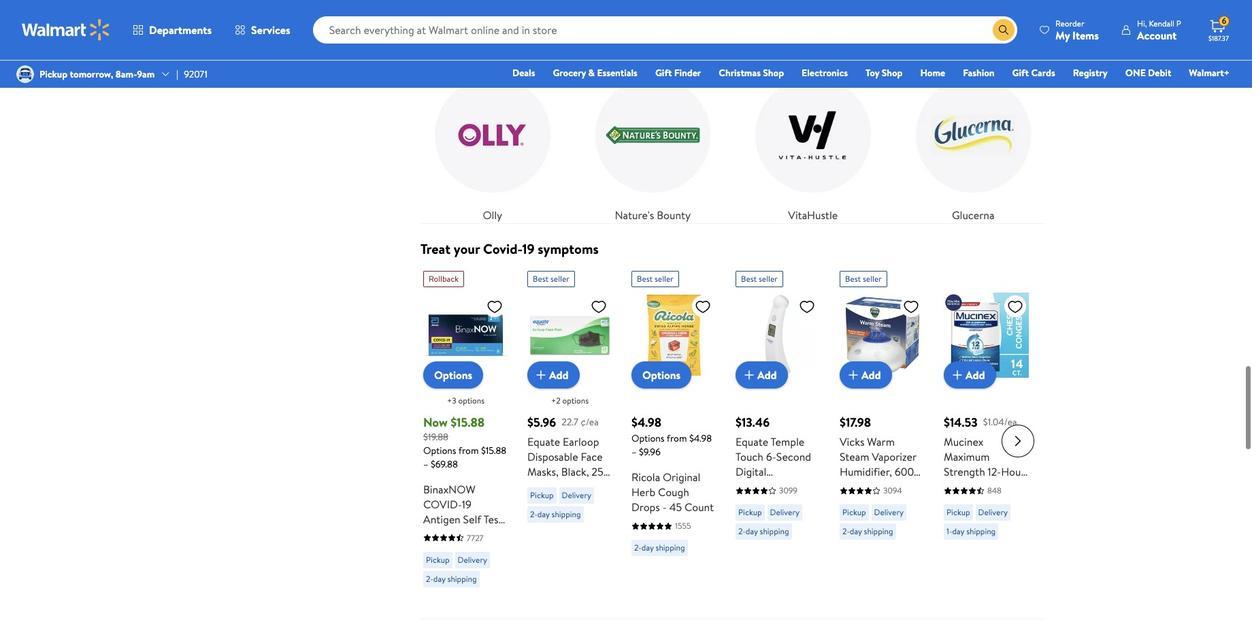 Task type: vqa. For each thing, say whether or not it's contained in the screenshot.
DEAL in the $329.00 GROUP
no



Task type: locate. For each thing, give the bounding box(es) containing it.
home inside the binaxnow covid‐19 antigen self test, 1 pack, double, 2- count, at home covid-19 test, 2 tests
[[470, 542, 499, 557]]

best up vicks warm steam vaporizer humidifier, 600 sq ft, white, v150ryupc image
[[846, 273, 861, 285]]

2-day shipping down v150ryupc
[[843, 526, 894, 537]]

shipping for $14.53
[[967, 526, 996, 537]]

tablets,
[[944, 509, 980, 524]]

3094
[[884, 485, 902, 496]]

$15.88
[[451, 414, 485, 431], [481, 444, 507, 457]]

delivery down 7727
[[458, 554, 487, 565]]

1 vertical spatial $4.98
[[690, 432, 712, 445]]

1 horizontal spatial –
[[632, 445, 637, 459]]

shipping for $5.96
[[552, 509, 581, 520]]

2 add button from the left
[[736, 362, 788, 389]]

0 horizontal spatial gift
[[656, 66, 672, 80]]

0 horizontal spatial $4.98
[[632, 414, 662, 431]]

tests
[[423, 572, 447, 587]]

tylenol link
[[741, 0, 885, 52]]

1 vertical spatial home
[[470, 542, 499, 557]]

home
[[921, 66, 946, 80], [470, 542, 499, 557]]

best seller down the symptoms
[[533, 273, 570, 285]]

Search search field
[[313, 16, 1018, 44]]

product group
[[423, 266, 509, 613], [528, 266, 613, 613], [632, 266, 717, 613], [736, 266, 821, 613], [840, 266, 925, 613], [944, 266, 1029, 613]]

one debit
[[1126, 66, 1172, 80]]

0 vertical spatial test,
[[484, 512, 505, 527]]

add to favorites list, mucinex maximum strength 12-hour chest congestion expectorant tablets, 14 count image
[[1008, 298, 1024, 315]]

1 best seller from the left
[[533, 273, 570, 285]]

strength
[[944, 464, 986, 479]]

electronics
[[802, 66, 848, 80]]

2- down drops
[[635, 542, 642, 554]]

2-day shipping for $17.98
[[843, 526, 894, 537]]

services button
[[223, 14, 302, 46]]

2- right double,
[[496, 527, 506, 542]]

day down thermometer
[[746, 526, 758, 537]]

delivery down 3094
[[875, 507, 904, 518]]

add button up $14.53
[[944, 362, 996, 389]]

1 gift from the left
[[656, 66, 672, 80]]

0 horizontal spatial add to cart image
[[533, 367, 549, 383]]

1 seller from the left
[[551, 273, 570, 285]]

binaxnow covid‐19 antigen self test, 1 pack, double, 2-count, at home covid-19 test, 2 tests image
[[423, 293, 509, 378]]

1 options from the left
[[458, 395, 485, 407]]

2 add to cart image from the left
[[846, 367, 862, 383]]

0 horizontal spatial –
[[423, 457, 429, 471]]

options down now
[[423, 444, 457, 457]]

1 horizontal spatial equate
[[528, 434, 560, 449]]

2 options link from the left
[[632, 362, 692, 389]]

from inside now $15.88 $19.88 options from $15.88 – $69.88
[[459, 444, 479, 457]]

shipping down v150ryupc
[[864, 526, 894, 537]]

day for $5.96
[[538, 509, 550, 520]]

0 vertical spatial $4.98
[[632, 414, 662, 431]]

best seller up ricola original herb cough drops - 45 count image
[[637, 273, 674, 285]]

shipping for $13.46
[[760, 526, 789, 537]]

1 horizontal spatial 19
[[522, 240, 535, 258]]

best seller for $13.46
[[741, 273, 778, 285]]

1 best from the left
[[533, 273, 549, 285]]

$69.88
[[431, 457, 458, 471]]

tomorrow,
[[70, 67, 113, 81]]

+2
[[551, 395, 561, 407]]

options inside now $15.88 $19.88 options from $15.88 – $69.88
[[423, 444, 457, 457]]

3 best seller from the left
[[741, 273, 778, 285]]

$15.88 down "+3 options"
[[451, 414, 485, 431]]

3 add button from the left
[[840, 362, 892, 389]]

product group containing $14.53
[[944, 266, 1029, 613]]

$5.96 22.7 ¢/ea equate earloop disposable face masks, black, 25 count
[[528, 414, 604, 494]]

options right +3
[[458, 395, 485, 407]]

digital
[[736, 464, 767, 479]]

options
[[434, 368, 473, 383], [643, 368, 681, 383], [632, 432, 665, 445], [423, 444, 457, 457]]

2 horizontal spatial equate
[[736, 434, 769, 449]]

disposable
[[528, 449, 578, 464]]

equate inside $5.96 22.7 ¢/ea equate earloop disposable face masks, black, 25 count
[[528, 434, 560, 449]]

4 add from the left
[[966, 368, 986, 383]]

day for $13.46
[[746, 526, 758, 537]]

home link
[[915, 65, 952, 80]]

best for $13.46
[[741, 273, 757, 285]]

seller up equate temple touch 6-second digital thermometer image
[[759, 273, 778, 285]]

equate up deals "link"
[[476, 36, 509, 51]]

gift finder link
[[649, 65, 708, 80]]

registry link
[[1067, 65, 1114, 80]]

earloop
[[563, 434, 599, 449]]

pickup down ft,
[[843, 507, 866, 518]]

shop for christmas shop
[[763, 66, 784, 80]]

add button up "$13.46"
[[736, 362, 788, 389]]

1 options link from the left
[[423, 362, 484, 389]]

1 horizontal spatial gift
[[1013, 66, 1029, 80]]

delivery
[[562, 490, 592, 501], [770, 507, 800, 518], [875, 507, 904, 518], [979, 507, 1008, 518], [458, 554, 487, 565]]

3 seller from the left
[[759, 273, 778, 285]]

options link up $4.98 options from $4.98 – $9.96 at the right of the page
[[632, 362, 692, 389]]

0 horizontal spatial options
[[458, 395, 485, 407]]

2- down thermometer
[[739, 526, 746, 537]]

add button for $13.46
[[736, 362, 788, 389]]

covid‐19
[[423, 497, 472, 512]]

best
[[533, 273, 549, 285], [637, 273, 653, 285], [741, 273, 757, 285], [846, 273, 861, 285]]

2 gift from the left
[[1013, 66, 1029, 80]]

+3 options
[[447, 395, 485, 407]]

day down covid-
[[434, 573, 446, 585]]

flonase
[[956, 36, 992, 51]]

hour
[[1002, 464, 1025, 479]]

p
[[1177, 17, 1182, 29]]

home right at on the bottom left of page
[[470, 542, 499, 557]]

day down tablets,
[[953, 526, 965, 537]]

add
[[549, 368, 569, 383], [758, 368, 777, 383], [862, 368, 881, 383], [966, 368, 986, 383]]

1 product group from the left
[[423, 266, 509, 613]]

my
[[1056, 28, 1070, 43]]

– left $69.88
[[423, 457, 429, 471]]

2 options from the left
[[563, 395, 589, 407]]

$5.96
[[528, 414, 556, 431]]

count down disposable on the bottom of page
[[528, 479, 557, 494]]

add button for $17.98
[[840, 362, 892, 389]]

0 horizontal spatial shop
[[763, 66, 784, 80]]

add up +2 on the left of page
[[549, 368, 569, 383]]

add to cart image
[[533, 367, 549, 383], [846, 367, 862, 383], [950, 367, 966, 383]]

$15.88 right $69.88
[[481, 444, 507, 457]]

2 horizontal spatial add to cart image
[[950, 367, 966, 383]]

steam
[[840, 449, 870, 464]]

– inside now $15.88 $19.88 options from $15.88 – $69.88
[[423, 457, 429, 471]]

best for +2 options
[[533, 273, 549, 285]]

walmart+ link
[[1183, 65, 1236, 80]]

add to cart image up $14.53
[[950, 367, 966, 383]]

– left $9.96
[[632, 445, 637, 459]]

product group containing $17.98
[[840, 266, 925, 613]]

drops
[[632, 500, 660, 515]]

add button up +2 on the left of page
[[528, 362, 580, 389]]

equate down "$13.46"
[[736, 434, 769, 449]]

0 vertical spatial $15.88
[[451, 414, 485, 431]]

gift
[[656, 66, 672, 80], [1013, 66, 1029, 80]]

equate down $5.96
[[528, 434, 560, 449]]

day down masks,
[[538, 509, 550, 520]]

add to cart image up $5.96
[[533, 367, 549, 383]]

christmas shop
[[719, 66, 784, 80]]

flonase link
[[902, 0, 1046, 52]]

from right $69.88
[[459, 444, 479, 457]]

0 horizontal spatial 19
[[462, 557, 472, 572]]

0 horizontal spatial home
[[470, 542, 499, 557]]

seller up ricola original herb cough drops - 45 count image
[[655, 273, 674, 285]]

services
[[251, 22, 290, 37]]

2-day shipping
[[530, 509, 581, 520], [739, 526, 789, 537], [843, 526, 894, 537], [635, 542, 685, 554], [426, 573, 477, 585]]

19 down 7727
[[462, 557, 472, 572]]

ft,
[[853, 479, 864, 494]]

1 vertical spatial test,
[[474, 557, 496, 572]]

seller down the symptoms
[[551, 273, 570, 285]]

nature's
[[615, 208, 654, 223]]

options link up +3
[[423, 362, 484, 389]]

best seller up vicks warm steam vaporizer humidifier, 600 sq ft, white, v150ryupc image
[[846, 273, 882, 285]]

$17.98 vicks warm steam vaporizer humidifier, 600 sq ft, white, v150ryupc
[[840, 414, 917, 509]]

list
[[413, 0, 1054, 223]]

1 horizontal spatial add to cart image
[[846, 367, 862, 383]]

best up ricola original herb cough drops - 45 count image
[[637, 273, 653, 285]]

$4.98 up $9.96
[[632, 414, 662, 431]]

shop
[[763, 66, 784, 80], [882, 66, 903, 80]]

options right +2 on the left of page
[[563, 395, 589, 407]]

2 product group from the left
[[528, 266, 613, 613]]

pickup for $13.46
[[739, 507, 762, 518]]

count right the 45
[[685, 500, 714, 515]]

3 add from the left
[[862, 368, 881, 383]]

0 vertical spatial 19
[[522, 240, 535, 258]]

4 seller from the left
[[863, 273, 882, 285]]

1 horizontal spatial count
[[685, 500, 714, 515]]

shipping down 3099
[[760, 526, 789, 537]]

6
[[1222, 15, 1227, 27]]

2 shop from the left
[[882, 66, 903, 80]]

1 horizontal spatial options link
[[632, 362, 692, 389]]

2-day shipping down 1555
[[635, 542, 685, 554]]

day down v150ryupc
[[850, 526, 862, 537]]

add up $14.53
[[966, 368, 986, 383]]

pickup left tomorrow,
[[39, 67, 68, 81]]

1 horizontal spatial options
[[563, 395, 589, 407]]

best up equate temple touch 6-second digital thermometer image
[[741, 273, 757, 285]]

shop right christmas on the top right of page
[[763, 66, 784, 80]]

0 horizontal spatial count
[[528, 479, 557, 494]]

best seller for $17.98
[[846, 273, 882, 285]]

0 horizontal spatial equate
[[476, 36, 509, 51]]

white,
[[866, 479, 897, 494]]

add to favorites list, vicks warm steam vaporizer humidifier, 600 sq ft, white, v150ryupc image
[[903, 298, 920, 315]]

add up $17.98
[[862, 368, 881, 383]]

1 add from the left
[[549, 368, 569, 383]]

2-day shipping down masks,
[[530, 509, 581, 520]]

test, left 2
[[474, 557, 496, 572]]

test, right self
[[484, 512, 505, 527]]

spring valley link
[[581, 0, 725, 52]]

seller up vicks warm steam vaporizer humidifier, 600 sq ft, white, v150ryupc image
[[863, 273, 882, 285]]

3 best from the left
[[741, 273, 757, 285]]

add to favorites list, equate earloop disposable face masks, black, 25 count image
[[591, 298, 607, 315]]

walmart+
[[1190, 66, 1230, 80]]

from right $9.96
[[667, 432, 687, 445]]

delivery for $13.46
[[770, 507, 800, 518]]

1 horizontal spatial from
[[667, 432, 687, 445]]

19 left the symptoms
[[522, 240, 535, 258]]

add button up $17.98
[[840, 362, 892, 389]]

vicks
[[840, 434, 865, 449]]

face
[[581, 449, 603, 464]]

5 product group from the left
[[840, 266, 925, 613]]

1 add to cart image from the left
[[533, 367, 549, 383]]

add up "$13.46"
[[758, 368, 777, 383]]

olly
[[483, 208, 503, 223]]

2 horizontal spatial count
[[995, 509, 1024, 524]]

toy shop
[[866, 66, 903, 80]]

$4.98 up original
[[690, 432, 712, 445]]

0 vertical spatial home
[[921, 66, 946, 80]]

pickup up 1- on the bottom of the page
[[947, 507, 971, 518]]

options for $5.96
[[563, 395, 589, 407]]

best for $4.98
[[637, 273, 653, 285]]

delivery down black,
[[562, 490, 592, 501]]

2-day shipping down thermometer
[[739, 526, 789, 537]]

add to cart image up $17.98
[[846, 367, 862, 383]]

pickup for $17.98
[[843, 507, 866, 518]]

options up ricola
[[632, 432, 665, 445]]

1 horizontal spatial shop
[[882, 66, 903, 80]]

4 best from the left
[[846, 273, 861, 285]]

options up $4.98 options from $4.98 – $9.96 at the right of the page
[[643, 368, 681, 383]]

count inside ricola original herb cough drops - 45 count
[[685, 500, 714, 515]]

best down the symptoms
[[533, 273, 549, 285]]

pickup down thermometer
[[739, 507, 762, 518]]

sq
[[840, 479, 851, 494]]

| 92071
[[177, 67, 208, 81]]

equate temple touch 6-second digital thermometer image
[[736, 293, 821, 378]]

seller for $5.96
[[551, 273, 570, 285]]

count inside $14.53 $1.04/ea mucinex maximum strength 12-hour chest congestion expectorant tablets, 14 count
[[995, 509, 1024, 524]]

shipping down 14
[[967, 526, 996, 537]]

deals link
[[507, 65, 542, 80]]

2-
[[530, 509, 538, 520], [739, 526, 746, 537], [843, 526, 850, 537], [496, 527, 506, 542], [635, 542, 642, 554], [426, 573, 434, 585]]

2 best from the left
[[637, 273, 653, 285]]

3 product group from the left
[[632, 266, 717, 613]]

vitahustle link
[[741, 63, 885, 223]]

options for now $15.88
[[458, 395, 485, 407]]

best seller up equate temple touch 6-second digital thermometer image
[[741, 273, 778, 285]]

cards
[[1032, 66, 1056, 80]]

humidifier,
[[840, 464, 893, 479]]

1 add button from the left
[[528, 362, 580, 389]]

options up +3
[[434, 368, 473, 383]]

1 vertical spatial 19
[[462, 557, 472, 572]]

expectorant
[[944, 494, 1002, 509]]

add button
[[528, 362, 580, 389], [736, 362, 788, 389], [840, 362, 892, 389], [944, 362, 996, 389]]

from
[[667, 432, 687, 445], [459, 444, 479, 457]]

1 horizontal spatial $4.98
[[690, 432, 712, 445]]

1 shop from the left
[[763, 66, 784, 80]]

gift left 'finder'
[[656, 66, 672, 80]]

count
[[528, 479, 557, 494], [685, 500, 714, 515], [995, 509, 1024, 524]]

home left fashion
[[921, 66, 946, 80]]

product group containing $5.96
[[528, 266, 613, 613]]

day
[[538, 509, 550, 520], [746, 526, 758, 537], [850, 526, 862, 537], [953, 526, 965, 537], [642, 542, 654, 554], [434, 573, 446, 585]]

one debit link
[[1120, 65, 1178, 80]]

pickup up 'tests'
[[426, 554, 450, 565]]

Walmart Site-Wide search field
[[313, 16, 1018, 44]]

2- inside the binaxnow covid‐19 antigen self test, 1 pack, double, 2- count, at home covid-19 test, 2 tests
[[496, 527, 506, 542]]

2 add from the left
[[758, 368, 777, 383]]

0 horizontal spatial options link
[[423, 362, 484, 389]]

 image
[[16, 65, 34, 83]]

add to favorites list, equate temple touch 6-second digital thermometer image
[[799, 298, 816, 315]]

search icon image
[[999, 25, 1010, 35]]

4 best seller from the left
[[846, 273, 882, 285]]

nature's bounty link
[[581, 63, 725, 223]]

848
[[988, 485, 1002, 496]]

pickup down masks,
[[530, 490, 554, 501]]

seller for $17.98
[[863, 273, 882, 285]]

shipping down covid-
[[448, 573, 477, 585]]

gift cards link
[[1007, 65, 1062, 80]]

delivery down 3099
[[770, 507, 800, 518]]

count right 14
[[995, 509, 1024, 524]]

shipping down black,
[[552, 509, 581, 520]]

symptoms
[[538, 240, 599, 258]]

shipping down 1555
[[656, 542, 685, 554]]

gift left cards
[[1013, 66, 1029, 80]]

$14.53 $1.04/ea mucinex maximum strength 12-hour chest congestion expectorant tablets, 14 count
[[944, 414, 1029, 524]]

shop right the toy on the top right of the page
[[882, 66, 903, 80]]

6 product group from the left
[[944, 266, 1029, 613]]

$4.98 options from $4.98 – $9.96
[[632, 414, 712, 459]]

0 horizontal spatial from
[[459, 444, 479, 457]]

4 product group from the left
[[736, 266, 821, 613]]

deals
[[513, 66, 535, 80]]



Task type: describe. For each thing, give the bounding box(es) containing it.
9am
[[137, 67, 155, 81]]

cough
[[658, 485, 690, 500]]

25
[[592, 464, 604, 479]]

toy shop link
[[860, 65, 909, 80]]

fashion link
[[957, 65, 1001, 80]]

add to favorites list, binaxnow covid‐19 antigen self test, 1 pack, double, 2-count, at home covid-19 test, 2 tests image
[[487, 298, 503, 315]]

finder
[[674, 66, 701, 80]]

reorder my items
[[1056, 17, 1099, 43]]

glucerna
[[952, 208, 995, 223]]

your
[[454, 240, 480, 258]]

45
[[670, 500, 682, 515]]

departments button
[[121, 14, 223, 46]]

– inside $4.98 options from $4.98 – $9.96
[[632, 445, 637, 459]]

ricola original herb cough drops - 45 count
[[632, 470, 714, 515]]

best for $17.98
[[846, 273, 861, 285]]

options link for $4.98
[[632, 362, 692, 389]]

|
[[177, 67, 178, 81]]

pack,
[[430, 527, 454, 542]]

6 $187.37
[[1209, 15, 1229, 43]]

19 inside the binaxnow covid‐19 antigen self test, 1 pack, double, 2- count, at home covid-19 test, 2 tests
[[462, 557, 472, 572]]

1-day shipping
[[947, 526, 996, 537]]

$13.46 equate temple touch 6-second digital thermometer
[[736, 414, 812, 494]]

rollback
[[429, 273, 459, 285]]

add to cart image for +2 options
[[533, 367, 549, 383]]

4 add button from the left
[[944, 362, 996, 389]]

account
[[1138, 28, 1177, 43]]

product group containing $4.98
[[632, 266, 717, 613]]

gift for gift finder
[[656, 66, 672, 80]]

-
[[663, 500, 667, 515]]

double,
[[457, 527, 494, 542]]

2-day shipping for $13.46
[[739, 526, 789, 537]]

shop for toy shop
[[882, 66, 903, 80]]

debit
[[1149, 66, 1172, 80]]

pickup for $5.96
[[530, 490, 554, 501]]

$187.37
[[1209, 33, 1229, 43]]

treat
[[421, 240, 451, 258]]

spring valley
[[623, 36, 683, 51]]

+3
[[447, 395, 457, 407]]

thermometer
[[736, 479, 801, 494]]

at
[[456, 542, 467, 557]]

$13.46
[[736, 414, 770, 431]]

2
[[498, 557, 504, 572]]

black,
[[562, 464, 589, 479]]

$19.88
[[423, 430, 449, 444]]

add button for +2 options
[[528, 362, 580, 389]]

1 vertical spatial $15.88
[[481, 444, 507, 457]]

olly link
[[421, 63, 565, 223]]

options link for +3 options
[[423, 362, 484, 389]]

product group containing now $15.88
[[423, 266, 509, 613]]

warm
[[868, 434, 895, 449]]

2-day shipping down covid-
[[426, 573, 477, 585]]

christmas shop link
[[713, 65, 790, 80]]

2- down masks,
[[530, 509, 538, 520]]

glucerna link
[[902, 63, 1046, 223]]

second
[[777, 449, 812, 464]]

pickup for $14.53
[[947, 507, 971, 518]]

2-day shipping for $5.96
[[530, 509, 581, 520]]

equate inside $13.46 equate temple touch 6-second digital thermometer
[[736, 434, 769, 449]]

vicks warm steam vaporizer humidifier, 600 sq ft, white, v150ryupc image
[[840, 293, 925, 378]]

vitahustle
[[789, 208, 838, 223]]

items
[[1073, 28, 1099, 43]]

bounty
[[657, 208, 691, 223]]

masks,
[[528, 464, 559, 479]]

self
[[463, 512, 482, 527]]

congestion
[[975, 479, 1029, 494]]

grocery & essentials
[[553, 66, 638, 80]]

binaxnow
[[423, 482, 476, 497]]

add for $13.46
[[758, 368, 777, 383]]

mucinex maximum strength 12-hour chest congestion expectorant tablets, 14 count image
[[944, 293, 1029, 378]]

22.7
[[562, 415, 579, 429]]

next slide for product carousel list image
[[1002, 425, 1035, 457]]

12-
[[988, 464, 1002, 479]]

options inside $4.98 options from $4.98 – $9.96
[[632, 432, 665, 445]]

day for $17.98
[[850, 526, 862, 537]]

equate earloop disposable face masks, black, 25 count image
[[528, 293, 613, 378]]

original
[[663, 470, 701, 485]]

maximum
[[944, 449, 990, 464]]

herb
[[632, 485, 656, 500]]

day for $14.53
[[953, 526, 965, 537]]

seller for $13.46
[[759, 273, 778, 285]]

add to cart image for $17.98
[[846, 367, 862, 383]]

add for $17.98
[[862, 368, 881, 383]]

add for +2 options
[[549, 368, 569, 383]]

delivery for +2 options
[[562, 490, 592, 501]]

gift for gift cards
[[1013, 66, 1029, 80]]

1555
[[675, 520, 691, 532]]

shipping for $17.98
[[864, 526, 894, 537]]

binaxnow covid‐19 antigen self test, 1 pack, double, 2- count, at home covid-19 test, 2 tests
[[423, 482, 506, 587]]

ricola original herb cough drops - 45 count image
[[632, 293, 717, 378]]

v150ryupc
[[840, 494, 898, 509]]

¢/ea
[[581, 415, 599, 429]]

from inside $4.98 options from $4.98 – $9.96
[[667, 432, 687, 445]]

valley
[[655, 36, 683, 51]]

3099
[[780, 485, 798, 496]]

2 seller from the left
[[655, 273, 674, 285]]

7727
[[467, 532, 484, 544]]

list containing equate
[[413, 0, 1054, 223]]

1 horizontal spatial home
[[921, 66, 946, 80]]

equate link
[[421, 0, 565, 52]]

registry
[[1073, 66, 1108, 80]]

treat your covid-19 symptoms
[[421, 240, 599, 258]]

2- down v150ryupc
[[843, 526, 850, 537]]

delivery for $17.98
[[875, 507, 904, 518]]

mucinex
[[944, 434, 984, 449]]

&
[[589, 66, 595, 80]]

ricola
[[632, 470, 661, 485]]

$17.98
[[840, 414, 871, 431]]

add to favorites list, ricola original herb cough drops - 45 count image
[[695, 298, 711, 315]]

day down drops
[[642, 542, 654, 554]]

kendall
[[1149, 17, 1175, 29]]

temple
[[771, 434, 805, 449]]

1
[[423, 527, 427, 542]]

one
[[1126, 66, 1146, 80]]

product group containing $13.46
[[736, 266, 821, 613]]

best seller for $5.96
[[533, 273, 570, 285]]

grocery
[[553, 66, 586, 80]]

walmart image
[[22, 19, 110, 41]]

2- down covid-
[[426, 573, 434, 585]]

3 add to cart image from the left
[[950, 367, 966, 383]]

now $15.88 $19.88 options from $15.88 – $69.88
[[423, 414, 507, 471]]

$9.96
[[639, 445, 661, 459]]

grocery & essentials link
[[547, 65, 644, 80]]

count inside $5.96 22.7 ¢/ea equate earloop disposable face masks, black, 25 count
[[528, 479, 557, 494]]

fashion
[[963, 66, 995, 80]]

delivery down 848
[[979, 507, 1008, 518]]

2 best seller from the left
[[637, 273, 674, 285]]

vaporizer
[[872, 449, 917, 464]]

spring
[[623, 36, 653, 51]]

covid-
[[483, 240, 523, 258]]

add to cart image
[[741, 367, 758, 383]]



